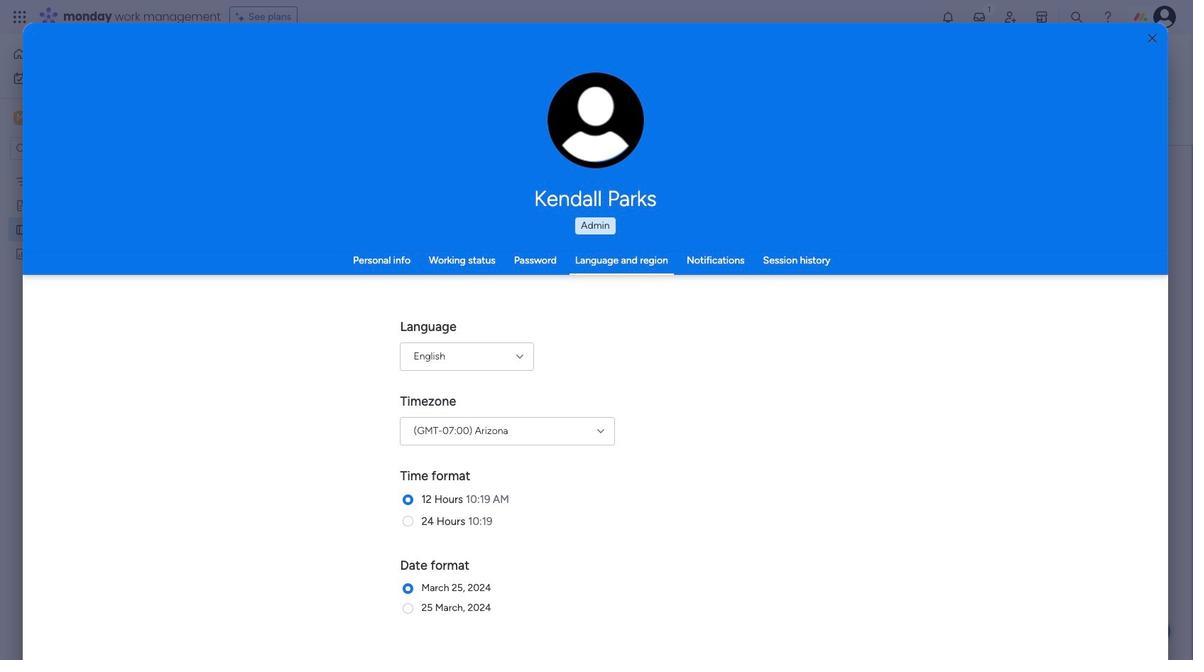 Task type: vqa. For each thing, say whether or not it's contained in the screenshot.
first group from the bottom of the Form form
yes



Task type: describe. For each thing, give the bounding box(es) containing it.
2 vertical spatial option
[[0, 168, 181, 171]]

notifications image
[[942, 10, 956, 24]]

public dashboard image
[[15, 247, 28, 260]]

Choose a date date field
[[502, 458, 879, 485]]

invite members image
[[1004, 10, 1018, 24]]

1 vertical spatial option
[[9, 67, 173, 90]]

1 group from the top
[[502, 257, 879, 339]]

workspace selection element
[[14, 109, 119, 128]]

private board image
[[15, 198, 28, 212]]

help image
[[1101, 10, 1116, 24]]

update feed image
[[973, 10, 987, 24]]

2 group from the top
[[502, 339, 879, 421]]



Task type: locate. For each thing, give the bounding box(es) containing it.
public board image
[[15, 222, 28, 236]]

search everything image
[[1070, 10, 1084, 24]]

list box
[[0, 166, 181, 457]]

collapse image
[[1158, 117, 1170, 128]]

3 group from the top
[[502, 421, 879, 498]]

kendall parks image
[[1154, 6, 1177, 28]]

name text field
[[502, 293, 879, 322]]

1 image
[[984, 1, 996, 17]]

option
[[9, 43, 173, 65], [9, 67, 173, 90], [0, 168, 181, 171]]

see plans image
[[236, 9, 249, 25]]

monday marketplace image
[[1035, 10, 1050, 24]]

0 vertical spatial option
[[9, 43, 173, 65]]

group
[[502, 257, 879, 339], [502, 339, 879, 421], [502, 421, 879, 498]]

tab
[[308, 76, 362, 99]]

close image
[[1149, 33, 1157, 44]]

workspace image
[[14, 110, 28, 126]]

Search in workspace field
[[30, 140, 119, 157]]

form form
[[188, 146, 1192, 660]]

select product image
[[13, 10, 27, 24]]



